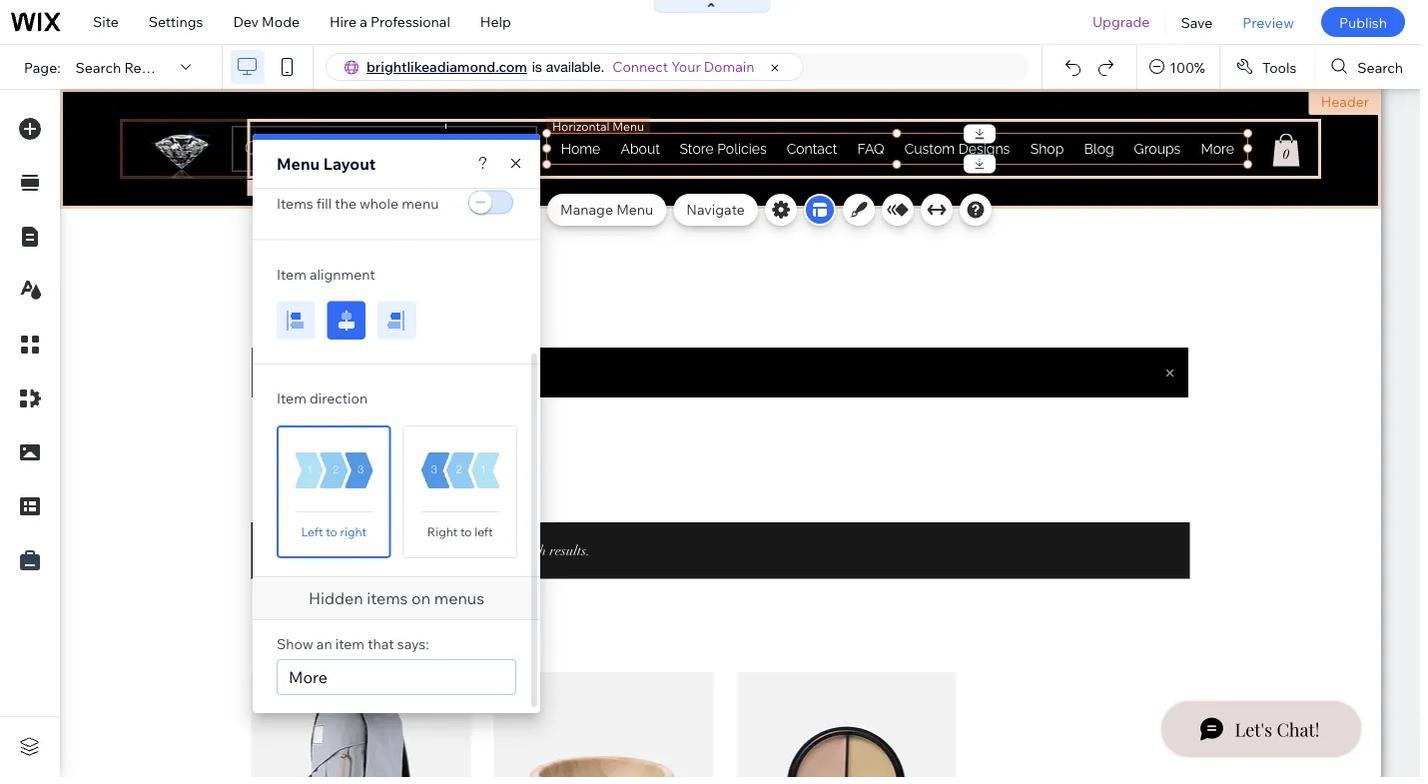 Task type: describe. For each thing, give the bounding box(es) containing it.
search for search
[[1358, 58, 1403, 76]]

header
[[1321, 93, 1369, 110]]

items
[[367, 589, 408, 608]]

item
[[335, 635, 365, 653]]

the
[[335, 194, 357, 212]]

search for search results
[[76, 58, 121, 76]]

save
[[1181, 13, 1213, 31]]

100% button
[[1138, 45, 1219, 89]]

to for right
[[460, 524, 472, 539]]

publish button
[[1321, 7, 1405, 37]]

hire a professional
[[330, 13, 450, 30]]

column
[[253, 180, 297, 195]]

domain
[[704, 58, 755, 75]]

show
[[277, 635, 313, 653]]

items
[[277, 194, 313, 212]]

search button
[[1316, 45, 1421, 89]]

item alignment
[[277, 265, 375, 283]]

menus
[[434, 589, 485, 608]]

your
[[672, 58, 701, 75]]

100%
[[1170, 58, 1206, 76]]

1 horizontal spatial menu
[[616, 201, 654, 218]]

upgrade
[[1093, 13, 1150, 30]]

0 horizontal spatial menu
[[277, 154, 320, 174]]

whole
[[360, 194, 399, 212]]

column 2
[[253, 180, 306, 195]]

left to right
[[301, 524, 367, 539]]

connect
[[613, 58, 668, 75]]

to for left
[[326, 524, 337, 539]]

navigate
[[687, 201, 745, 218]]

manage
[[560, 201, 613, 218]]

that
[[368, 635, 394, 653]]

search results
[[76, 58, 172, 76]]

preview button
[[1228, 0, 1309, 44]]

is available. connect your domain
[[532, 58, 755, 75]]

item for item alignment
[[277, 265, 306, 283]]

menu
[[402, 194, 439, 212]]

save button
[[1166, 0, 1228, 44]]



Task type: locate. For each thing, give the bounding box(es) containing it.
switch
[[466, 189, 516, 217]]

menu up "2"
[[277, 154, 320, 174]]

menu layout
[[277, 154, 376, 174]]

says:
[[397, 635, 429, 653]]

1 vertical spatial item
[[277, 390, 306, 407]]

item direction
[[277, 390, 368, 407]]

Type label here... text field
[[277, 659, 516, 695]]

to right left
[[326, 524, 337, 539]]

mode
[[262, 13, 300, 30]]

right to left
[[427, 524, 493, 539]]

menu right manage
[[616, 201, 654, 218]]

publish
[[1339, 13, 1387, 31]]

right
[[340, 524, 367, 539]]

tooltip image
[[510, 377, 528, 395]]

2
[[300, 180, 306, 195]]

item for item direction
[[277, 390, 306, 407]]

manage menu
[[560, 201, 654, 218]]

0 horizontal spatial search
[[76, 58, 121, 76]]

1 to from the left
[[326, 524, 337, 539]]

alignment
[[310, 265, 375, 283]]

0 horizontal spatial to
[[326, 524, 337, 539]]

results
[[124, 58, 172, 76]]

on
[[412, 589, 431, 608]]

items fill the whole menu
[[277, 194, 439, 212]]

show an item that says:
[[277, 635, 429, 653]]

layout
[[323, 154, 376, 174]]

tools button
[[1220, 45, 1315, 89]]

hire
[[330, 13, 357, 30]]

to left left
[[460, 524, 472, 539]]

tools
[[1262, 58, 1297, 76]]

left
[[475, 524, 493, 539]]

search down publish
[[1358, 58, 1403, 76]]

right
[[427, 524, 458, 539]]

preview
[[1243, 13, 1294, 31]]

1 horizontal spatial to
[[460, 524, 472, 539]]

fill
[[316, 194, 332, 212]]

dev mode
[[233, 13, 300, 30]]

2 search from the left
[[1358, 58, 1403, 76]]

direction
[[310, 390, 368, 407]]

left
[[301, 524, 323, 539]]

1 horizontal spatial search
[[1358, 58, 1403, 76]]

an
[[316, 635, 332, 653]]

a
[[360, 13, 367, 30]]

2 to from the left
[[460, 524, 472, 539]]

to
[[326, 524, 337, 539], [460, 524, 472, 539]]

is
[[532, 58, 542, 75]]

settings
[[149, 13, 203, 30]]

2 item from the top
[[277, 390, 306, 407]]

1 search from the left
[[76, 58, 121, 76]]

hidden
[[309, 589, 363, 608]]

professional
[[371, 13, 450, 30]]

brightlikeadiamond.com
[[367, 58, 527, 75]]

item left direction
[[277, 390, 306, 407]]

dev
[[233, 13, 259, 30]]

hidden items on menus
[[309, 589, 485, 608]]

available.
[[546, 58, 605, 75]]

help
[[480, 13, 511, 30]]

0 vertical spatial menu
[[277, 154, 320, 174]]

search
[[76, 58, 121, 76], [1358, 58, 1403, 76]]

search inside button
[[1358, 58, 1403, 76]]

0 vertical spatial item
[[277, 265, 306, 283]]

item
[[277, 265, 306, 283], [277, 390, 306, 407]]

1 item from the top
[[277, 265, 306, 283]]

site
[[93, 13, 119, 30]]

menu
[[277, 154, 320, 174], [616, 201, 654, 218]]

item left the alignment
[[277, 265, 306, 283]]

1 vertical spatial menu
[[616, 201, 654, 218]]

search down site on the top of page
[[76, 58, 121, 76]]



Task type: vqa. For each thing, say whether or not it's contained in the screenshot.
topmost 'My'
no



